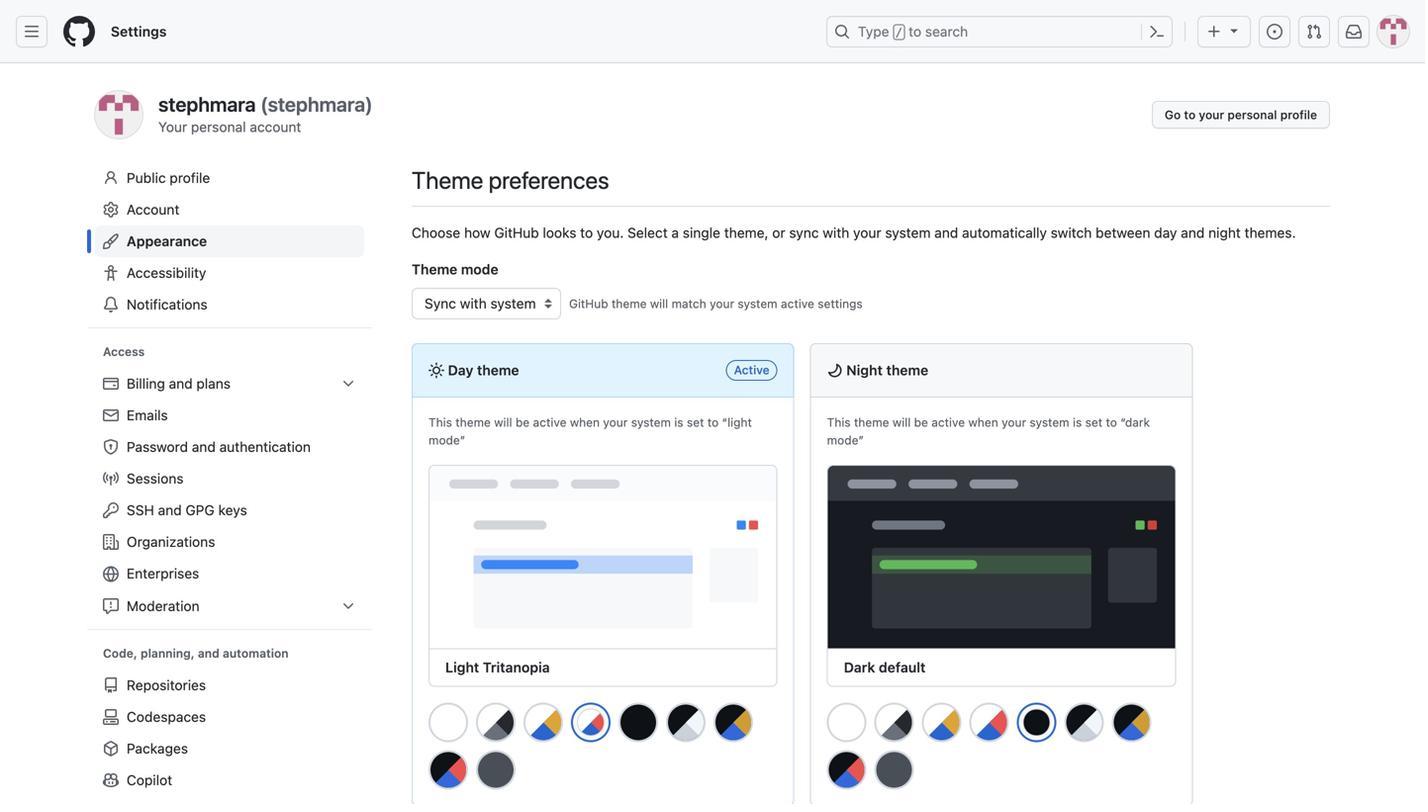 Task type: describe. For each thing, give the bounding box(es) containing it.
planning,
[[141, 647, 195, 661]]

moderation
[[127, 598, 200, 615]]

access list
[[95, 368, 364, 623]]

you.
[[597, 225, 624, 241]]

sessions
[[127, 471, 184, 487]]

copilot
[[127, 773, 172, 789]]

light tritanopia image
[[970, 703, 1009, 743]]

dark
[[844, 660, 875, 676]]

billing and plans
[[127, 376, 231, 392]]

emails
[[127, 407, 168, 424]]

or
[[772, 225, 786, 241]]

light high contrast image
[[875, 703, 914, 743]]

search
[[925, 23, 968, 40]]

accessibility link
[[95, 257, 364, 289]]

1 vertical spatial github
[[569, 297, 608, 311]]

accessibility
[[127, 265, 206, 281]]

enterprises
[[127, 566, 199, 582]]

organizations link
[[95, 527, 364, 558]]

personal for (stephmara)
[[191, 119, 246, 135]]

set for tritanopia
[[687, 416, 704, 430]]

go to your personal profile link
[[1152, 101, 1330, 129]]

git pull request image
[[1307, 24, 1322, 40]]

be for light tritanopia
[[516, 416, 530, 430]]

appearance link
[[95, 226, 364, 257]]

theme for this theme will be active when your system is set to "dark mode"
[[854, 416, 889, 430]]

day
[[1154, 225, 1177, 241]]

active for dark default
[[932, 416, 965, 430]]

@stephmara image
[[95, 91, 143, 139]]

night theme picker option group
[[826, 702, 1176, 798]]

go to your personal profile
[[1165, 108, 1318, 122]]

dark default
[[844, 660, 926, 676]]

billing
[[127, 376, 165, 392]]

codespaces link
[[95, 702, 364, 733]]

your inside this theme will be active when your system is set to "dark mode"
[[1002, 416, 1027, 430]]

moderation button
[[95, 591, 364, 623]]

be for dark default
[[914, 416, 928, 430]]

"light
[[722, 416, 752, 430]]

globe image
[[103, 567, 119, 583]]

organization image
[[103, 535, 119, 550]]

sessions link
[[95, 463, 364, 495]]

light protanopia & deuteranopia image for dark default
[[922, 703, 962, 743]]

bell image
[[103, 297, 119, 313]]

theme for theme preferences
[[412, 166, 483, 194]]

looks
[[543, 225, 577, 241]]

key image
[[103, 503, 119, 519]]

active for light tritanopia
[[533, 416, 567, 430]]

go
[[1165, 108, 1181, 122]]

stephmara (stephmara) your personal account
[[158, 93, 373, 135]]

"dark
[[1121, 416, 1150, 430]]

light high contrast image
[[476, 703, 516, 743]]

system inside this theme will be active when your system is set to "dark mode"
[[1030, 416, 1070, 430]]

1 vertical spatial profile
[[170, 170, 210, 186]]

packages link
[[95, 733, 364, 765]]

organizations
[[127, 534, 215, 550]]

1 horizontal spatial active
[[781, 297, 815, 311]]

theme for this theme will be active when your system is set to "light mode"
[[456, 416, 491, 430]]

paintbrush image
[[103, 234, 119, 249]]

when for default
[[969, 416, 998, 430]]

dark high contrast image for light tritanopia
[[666, 703, 706, 743]]

sync
[[789, 225, 819, 241]]

stephmara
[[158, 93, 256, 116]]

public profile
[[127, 170, 210, 186]]

mode" for light tritanopia
[[429, 434, 466, 447]]

your
[[158, 119, 187, 135]]

dark default image
[[1024, 710, 1050, 736]]

0 horizontal spatial github
[[494, 225, 539, 241]]

dark tritanopia image
[[827, 751, 867, 790]]

triangle down image
[[1226, 22, 1242, 38]]

choose
[[412, 225, 461, 241]]

enterprises link
[[95, 558, 364, 591]]

theme for theme mode
[[412, 261, 458, 278]]

account
[[250, 119, 301, 135]]

and right day
[[1181, 225, 1205, 241]]

codespaces
[[127, 709, 206, 726]]

set for default
[[1086, 416, 1103, 430]]

and inside ssh and gpg keys link
[[158, 502, 182, 519]]

repositories link
[[95, 670, 364, 702]]

is for dark default
[[1073, 416, 1082, 430]]

plus image
[[1207, 24, 1222, 40]]

dark tritanopia image
[[429, 751, 468, 790]]

public
[[127, 170, 166, 186]]

dark protanopia & deuteranopia image for dark default
[[1112, 703, 1152, 743]]

mail image
[[103, 408, 119, 424]]

shield lock image
[[103, 439, 119, 455]]

this theme will be active when your system is set to "dark mode"
[[827, 416, 1150, 447]]

gear image
[[103, 202, 119, 218]]

sun image
[[429, 363, 444, 379]]

this theme will be active when your system is set to "light mode"
[[429, 416, 752, 447]]

your inside "this theme will be active when your system is set to "light mode""
[[603, 416, 628, 430]]

code,
[[103, 647, 137, 661]]

type
[[858, 23, 889, 40]]

password and authentication link
[[95, 432, 364, 463]]

theme for day theme
[[477, 362, 519, 379]]

theme mode
[[412, 261, 499, 278]]

personal for to
[[1228, 108, 1277, 122]]

ssh and gpg keys
[[127, 502, 247, 519]]

light default image for light tritanopia
[[429, 703, 468, 743]]

settings
[[111, 23, 167, 40]]

dark dimmed image
[[875, 751, 914, 790]]

with
[[823, 225, 850, 241]]

system up "active" on the right top of page
[[738, 297, 778, 311]]

notifications
[[127, 296, 208, 313]]

themes.
[[1245, 225, 1296, 241]]



Task type: vqa. For each thing, say whether or not it's contained in the screenshot.
Go to your personal profile link
yes



Task type: locate. For each thing, give the bounding box(es) containing it.
account link
[[95, 194, 364, 226]]

and left automatically
[[935, 225, 958, 241]]

1 horizontal spatial mode"
[[827, 434, 864, 447]]

0 vertical spatial profile
[[1281, 108, 1318, 122]]

personal
[[1228, 108, 1277, 122], [191, 119, 246, 135]]

will inside "this theme will be active when your system is set to "light mode""
[[494, 416, 512, 430]]

personal down stephmara
[[191, 119, 246, 135]]

night
[[1209, 225, 1241, 241]]

mode" down moon image
[[827, 434, 864, 447]]

profile down the git pull request icon
[[1281, 108, 1318, 122]]

dark high contrast image for dark default
[[1065, 703, 1104, 743]]

1 horizontal spatial dark high contrast image
[[1065, 703, 1104, 743]]

theme right day
[[477, 362, 519, 379]]

ssh and gpg keys link
[[95, 495, 364, 527]]

packages
[[127, 741, 188, 757]]

2 this from the left
[[827, 416, 851, 430]]

theme for night theme
[[886, 362, 929, 379]]

to inside this theme will be active when your system is set to "dark mode"
[[1106, 416, 1117, 430]]

this down sun image
[[429, 416, 452, 430]]

1 set from the left
[[687, 416, 704, 430]]

system left "dark
[[1030, 416, 1070, 430]]

mode"
[[429, 434, 466, 447], [827, 434, 864, 447]]

and
[[935, 225, 958, 241], [1181, 225, 1205, 241], [169, 376, 193, 392], [192, 439, 216, 455], [158, 502, 182, 519], [198, 647, 219, 661]]

dark protanopia & deuteranopia image right dark default icon
[[1112, 703, 1152, 743]]

tritanopia
[[483, 660, 550, 676]]

codespaces image
[[103, 710, 119, 726]]

copilot link
[[95, 765, 364, 797]]

and inside password and authentication link
[[192, 439, 216, 455]]

1 horizontal spatial this
[[827, 416, 851, 430]]

github down you.
[[569, 297, 608, 311]]

theme down day theme
[[456, 416, 491, 430]]

personal inside go to your personal profile link
[[1228, 108, 1277, 122]]

copilot image
[[103, 773, 119, 789]]

public profile link
[[95, 162, 364, 194]]

0 horizontal spatial when
[[570, 416, 600, 430]]

0 horizontal spatial set
[[687, 416, 704, 430]]

active
[[734, 363, 770, 377]]

match
[[672, 297, 706, 311]]

issue opened image
[[1267, 24, 1283, 40]]

package image
[[103, 741, 119, 757]]

night theme
[[843, 362, 929, 379]]

this for dark default
[[827, 416, 851, 430]]

0 horizontal spatial dark protanopia & deuteranopia image
[[714, 703, 753, 743]]

personal right go
[[1228, 108, 1277, 122]]

mode
[[461, 261, 499, 278]]

1 light protanopia & deuteranopia image from the left
[[524, 703, 563, 743]]

account
[[127, 201, 179, 218]]

1 is from the left
[[674, 416, 684, 430]]

0 horizontal spatial be
[[516, 416, 530, 430]]

2 light protanopia & deuteranopia image from the left
[[922, 703, 962, 743]]

2 is from the left
[[1073, 416, 1082, 430]]

repo image
[[103, 678, 119, 694]]

billing and plans button
[[95, 368, 364, 400]]

theme inside this theme will be active when your system is set to "dark mode"
[[854, 416, 889, 430]]

github right the how
[[494, 225, 539, 241]]

will
[[650, 297, 668, 311], [494, 416, 512, 430], [893, 416, 911, 430]]

authentication
[[219, 439, 311, 455]]

is left "light
[[674, 416, 684, 430]]

day
[[448, 362, 474, 379]]

active inside "this theme will be active when your system is set to "light mode""
[[533, 416, 567, 430]]

dark protanopia & deuteranopia image for light tritanopia
[[714, 703, 753, 743]]

theme inside "this theme will be active when your system is set to "light mode""
[[456, 416, 491, 430]]

theme up choose
[[412, 166, 483, 194]]

to left "light
[[708, 416, 719, 430]]

github
[[494, 225, 539, 241], [569, 297, 608, 311]]

2 horizontal spatial active
[[932, 416, 965, 430]]

to right go
[[1184, 108, 1196, 122]]

this for light tritanopia
[[429, 416, 452, 430]]

1 dark high contrast image from the left
[[666, 703, 706, 743]]

is for light tritanopia
[[674, 416, 684, 430]]

day theme
[[444, 362, 519, 379]]

0 horizontal spatial personal
[[191, 119, 246, 135]]

1 horizontal spatial will
[[650, 297, 668, 311]]

password
[[127, 439, 188, 455]]

set inside this theme will be active when your system is set to "dark mode"
[[1086, 416, 1103, 430]]

1 horizontal spatial profile
[[1281, 108, 1318, 122]]

0 horizontal spatial this
[[429, 416, 452, 430]]

this
[[429, 416, 452, 430], [827, 416, 851, 430]]

system left "light
[[631, 416, 671, 430]]

0 vertical spatial theme
[[412, 166, 483, 194]]

dark high contrast image right dark default image
[[666, 703, 706, 743]]

light default image
[[429, 703, 468, 743], [827, 703, 867, 743]]

1 horizontal spatial light default image
[[827, 703, 867, 743]]

2 when from the left
[[969, 416, 998, 430]]

will down the night theme
[[893, 416, 911, 430]]

person image
[[103, 170, 119, 186]]

plans
[[196, 376, 231, 392]]

and right the ssh
[[158, 502, 182, 519]]

theme
[[412, 166, 483, 194], [412, 261, 458, 278]]

2 mode" from the left
[[827, 434, 864, 447]]

light default image for dark default
[[827, 703, 867, 743]]

active inside this theme will be active when your system is set to "dark mode"
[[932, 416, 965, 430]]

theme for github theme will match your system active settings
[[612, 297, 647, 311]]

will for light tritanopia
[[494, 416, 512, 430]]

between
[[1096, 225, 1151, 241]]

notifications image
[[1346, 24, 1362, 40]]

choose how github looks to you. select a single theme, or sync with your system and       automatically switch between day and night themes.
[[412, 225, 1296, 241]]

0 horizontal spatial is
[[674, 416, 684, 430]]

light protanopia & deuteranopia image
[[524, 703, 563, 743], [922, 703, 962, 743]]

1 horizontal spatial personal
[[1228, 108, 1277, 122]]

this down moon image
[[827, 416, 851, 430]]

system
[[885, 225, 931, 241], [738, 297, 778, 311], [631, 416, 671, 430], [1030, 416, 1070, 430]]

will inside this theme will be active when your system is set to "dark mode"
[[893, 416, 911, 430]]

be
[[516, 416, 530, 430], [914, 416, 928, 430]]

/
[[896, 26, 903, 40]]

dark high contrast image right dark default icon
[[1065, 703, 1104, 743]]

light tritanopia image
[[578, 710, 604, 736]]

homepage image
[[63, 16, 95, 48]]

2 set from the left
[[1086, 416, 1103, 430]]

1 theme from the top
[[412, 166, 483, 194]]

1 horizontal spatial is
[[1073, 416, 1082, 430]]

when inside "this theme will be active when your system is set to "light mode""
[[570, 416, 600, 430]]

dark default image
[[619, 703, 658, 743]]

gpg
[[185, 502, 215, 519]]

will for dark default
[[893, 416, 911, 430]]

mode" down sun image
[[429, 434, 466, 447]]

1 horizontal spatial github
[[569, 297, 608, 311]]

1 horizontal spatial dark protanopia & deuteranopia image
[[1112, 703, 1152, 743]]

dark high contrast image
[[666, 703, 706, 743], [1065, 703, 1104, 743]]

settings link
[[103, 16, 175, 48]]

0 horizontal spatial will
[[494, 416, 512, 430]]

1 mode" from the left
[[429, 434, 466, 447]]

set
[[687, 416, 704, 430], [1086, 416, 1103, 430]]

day theme picker option group
[[428, 702, 778, 798]]

automatically
[[962, 225, 1047, 241]]

profile right public
[[170, 170, 210, 186]]

0 horizontal spatial mode"
[[429, 434, 466, 447]]

2 be from the left
[[914, 416, 928, 430]]

is left "dark
[[1073, 416, 1082, 430]]

and left plans
[[169, 376, 193, 392]]

0 horizontal spatial active
[[533, 416, 567, 430]]

theme down choose
[[412, 261, 458, 278]]

1 horizontal spatial when
[[969, 416, 998, 430]]

night
[[847, 362, 883, 379]]

light tritanopia
[[445, 660, 550, 676]]

ssh
[[127, 502, 154, 519]]

mode" for dark default
[[827, 434, 864, 447]]

repositories
[[127, 678, 206, 694]]

(stephmara)
[[260, 93, 373, 116]]

and down emails link
[[192, 439, 216, 455]]

broadcast image
[[103, 471, 119, 487]]

theme
[[612, 297, 647, 311], [477, 362, 519, 379], [886, 362, 929, 379], [456, 416, 491, 430], [854, 416, 889, 430]]

and inside billing and plans dropdown button
[[169, 376, 193, 392]]

mode" inside this theme will be active when your system is set to "dark mode"
[[827, 434, 864, 447]]

when for tritanopia
[[570, 416, 600, 430]]

this inside "this theme will be active when your system is set to "light mode""
[[429, 416, 452, 430]]

access
[[103, 345, 145, 359]]

light default image inside day theme picker option group
[[429, 703, 468, 743]]

code, planning, and automation list
[[95, 670, 364, 805]]

0 horizontal spatial light protanopia & deuteranopia image
[[524, 703, 563, 743]]

a
[[672, 225, 679, 241]]

be down the night theme
[[914, 416, 928, 430]]

is inside this theme will be active when your system is set to "dark mode"
[[1073, 416, 1082, 430]]

light default image up dark tritanopia icon
[[827, 703, 867, 743]]

1 light default image from the left
[[429, 703, 468, 743]]

0 horizontal spatial profile
[[170, 170, 210, 186]]

1 horizontal spatial light protanopia & deuteranopia image
[[922, 703, 962, 743]]

theme left match
[[612, 297, 647, 311]]

2 theme from the top
[[412, 261, 458, 278]]

preferences
[[489, 166, 609, 194]]

system right with
[[885, 225, 931, 241]]

theme,
[[724, 225, 769, 241]]

this inside this theme will be active when your system is set to "dark mode"
[[827, 416, 851, 430]]

keys
[[218, 502, 247, 519]]

be inside "this theme will be active when your system is set to "light mode""
[[516, 416, 530, 430]]

2 light default image from the left
[[827, 703, 867, 743]]

1 horizontal spatial set
[[1086, 416, 1103, 430]]

how
[[464, 225, 491, 241]]

1 be from the left
[[516, 416, 530, 430]]

switch
[[1051, 225, 1092, 241]]

personal inside 'stephmara (stephmara) your personal account'
[[191, 119, 246, 135]]

default
[[879, 660, 926, 676]]

dark dimmed image
[[476, 751, 516, 790]]

command palette image
[[1149, 24, 1165, 40]]

mode" inside "this theme will be active when your system is set to "light mode""
[[429, 434, 466, 447]]

theme down night
[[854, 416, 889, 430]]

set inside "this theme will be active when your system is set to "light mode""
[[687, 416, 704, 430]]

accessibility image
[[103, 265, 119, 281]]

github theme will match your system active settings
[[569, 297, 863, 311]]

be inside this theme will be active when your system is set to "dark mode"
[[914, 416, 928, 430]]

0 horizontal spatial light default image
[[429, 703, 468, 743]]

1 horizontal spatial be
[[914, 416, 928, 430]]

light protanopia & deuteranopia image left light tritanopia image
[[524, 703, 563, 743]]

dark protanopia & deuteranopia image right dark default image
[[714, 703, 753, 743]]

to right /
[[909, 23, 922, 40]]

0 horizontal spatial dark high contrast image
[[666, 703, 706, 743]]

select
[[628, 225, 668, 241]]

light default image left light high contrast icon
[[429, 703, 468, 743]]

and up repositories link
[[198, 647, 219, 661]]

to left "dark
[[1106, 416, 1117, 430]]

light protanopia & deuteranopia image for light tritanopia
[[524, 703, 563, 743]]

set left "dark
[[1086, 416, 1103, 430]]

1 when from the left
[[570, 416, 600, 430]]

be down day theme
[[516, 416, 530, 430]]

when inside this theme will be active when your system is set to "dark mode"
[[969, 416, 998, 430]]

set left "light
[[687, 416, 704, 430]]

1 vertical spatial theme
[[412, 261, 458, 278]]

emails link
[[95, 400, 364, 432]]

appearance
[[127, 233, 207, 249]]

light default image inside 'night theme picker' option group
[[827, 703, 867, 743]]

light
[[445, 660, 479, 676]]

dark protanopia & deuteranopia image
[[714, 703, 753, 743], [1112, 703, 1152, 743]]

active
[[781, 297, 815, 311], [533, 416, 567, 430], [932, 416, 965, 430]]

theme preferences
[[412, 166, 609, 194]]

light protanopia & deuteranopia image right light high contrast image
[[922, 703, 962, 743]]

1 dark protanopia & deuteranopia image from the left
[[714, 703, 753, 743]]

is
[[674, 416, 684, 430], [1073, 416, 1082, 430]]

2 dark high contrast image from the left
[[1065, 703, 1104, 743]]

1 this from the left
[[429, 416, 452, 430]]

2 dark protanopia & deuteranopia image from the left
[[1112, 703, 1152, 743]]

theme right night
[[886, 362, 929, 379]]

code, planning, and automation
[[103, 647, 289, 661]]

moon image
[[827, 363, 843, 379]]

to left you.
[[580, 225, 593, 241]]

to inside "this theme will be active when your system is set to "light mode""
[[708, 416, 719, 430]]

2 horizontal spatial will
[[893, 416, 911, 430]]

system inside "this theme will be active when your system is set to "light mode""
[[631, 416, 671, 430]]

profile
[[1281, 108, 1318, 122], [170, 170, 210, 186]]

automation
[[223, 647, 289, 661]]

type / to search
[[858, 23, 968, 40]]

will down day theme
[[494, 416, 512, 430]]

notifications link
[[95, 289, 364, 321]]

settings
[[818, 297, 863, 311]]

single
[[683, 225, 721, 241]]

0 vertical spatial github
[[494, 225, 539, 241]]

is inside "this theme will be active when your system is set to "light mode""
[[674, 416, 684, 430]]

password and authentication
[[127, 439, 311, 455]]

will left match
[[650, 297, 668, 311]]



